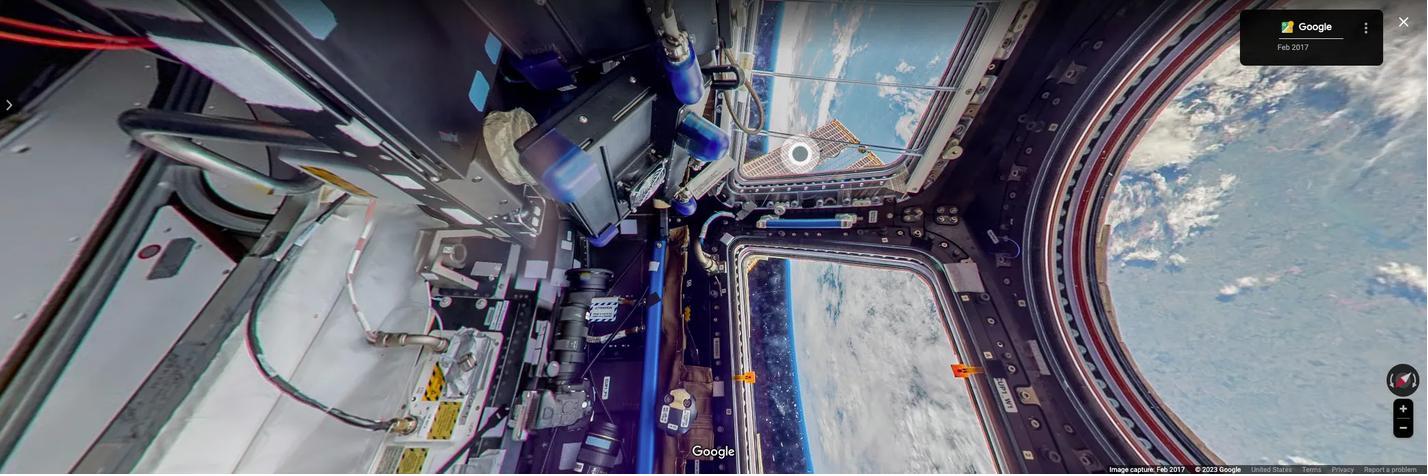 Task type: vqa. For each thing, say whether or not it's contained in the screenshot.
FIELD
no



Task type: describe. For each thing, give the bounding box(es) containing it.
united
[[1251, 467, 1271, 474]]

privacy
[[1332, 467, 1354, 474]]

1 horizontal spatial feb
[[1278, 43, 1290, 52]]

capture:
[[1130, 467, 1155, 474]]

image capture: feb 2017
[[1110, 467, 1185, 474]]

zoom in image
[[1398, 404, 1409, 415]]

image
[[1110, 467, 1129, 474]]

terms button
[[1302, 466, 1322, 475]]

0 horizontal spatial 2017
[[1170, 467, 1185, 474]]

report a problem link
[[1364, 466, 1417, 475]]

zoom out image
[[1398, 423, 1409, 434]]

view google's profile image
[[1279, 19, 1296, 36]]

feb 2017
[[1278, 43, 1309, 52]]

©
[[1195, 467, 1201, 474]]

report a problem
[[1364, 467, 1417, 474]]

2023
[[1202, 467, 1218, 474]]



Task type: locate. For each thing, give the bounding box(es) containing it.
footer containing image capture: feb 2017
[[1110, 466, 1427, 475]]

feb right capture:
[[1157, 467, 1168, 474]]

1 horizontal spatial google
[[1299, 20, 1332, 33]]

google link
[[1299, 20, 1332, 33]]

feb down view google's profile icon at the top
[[1278, 43, 1290, 52]]

1 horizontal spatial 2017
[[1292, 43, 1309, 52]]

1 vertical spatial feb
[[1157, 467, 1168, 474]]

a
[[1386, 467, 1390, 474]]

google maps element
[[0, 0, 1427, 475]]

states
[[1273, 467, 1292, 474]]

google
[[1299, 20, 1332, 33], [1219, 467, 1241, 474]]

1 vertical spatial google
[[1219, 467, 1241, 474]]

google right view google's profile icon at the top
[[1299, 20, 1332, 33]]

2017 down view google's profile icon at the top
[[1292, 43, 1309, 52]]

© 2023 google
[[1195, 467, 1241, 474]]

0 vertical spatial feb
[[1278, 43, 1290, 52]]

terms
[[1302, 467, 1322, 474]]

footer
[[1110, 466, 1427, 475]]

feb
[[1278, 43, 1290, 52], [1157, 467, 1168, 474]]

google right 2023
[[1219, 467, 1241, 474]]

1 vertical spatial 2017
[[1170, 467, 1185, 474]]

2017
[[1292, 43, 1309, 52], [1170, 467, 1185, 474]]

privacy button
[[1332, 466, 1354, 475]]

0 vertical spatial google
[[1299, 20, 1332, 33]]

report
[[1364, 467, 1385, 474]]

0 horizontal spatial feb
[[1157, 467, 1168, 474]]

united states button
[[1251, 466, 1292, 475]]

0 vertical spatial 2017
[[1292, 43, 1309, 52]]

footer inside google maps 'element'
[[1110, 466, 1427, 475]]

2017 left ©
[[1170, 467, 1185, 474]]

united states
[[1251, 467, 1292, 474]]

0 horizontal spatial google
[[1219, 467, 1241, 474]]

problem
[[1392, 467, 1417, 474]]



